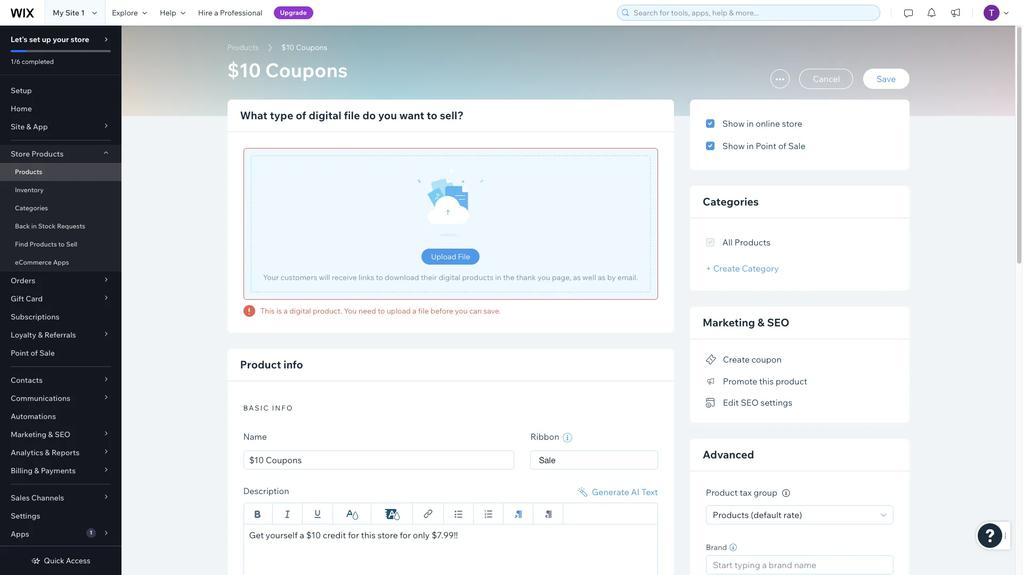 Task type: locate. For each thing, give the bounding box(es) containing it.
1 horizontal spatial marketing
[[703, 316, 756, 330]]

2 show from the top
[[723, 141, 745, 151]]

products link down store products
[[0, 163, 122, 181]]

1 vertical spatial 1
[[90, 530, 92, 537]]

create coupon button
[[707, 353, 782, 368]]

digital right their
[[439, 273, 461, 283]]

create
[[714, 263, 741, 274], [724, 355, 750, 365]]

point inside '$10 coupons' 'form'
[[756, 141, 777, 151]]

product tax group
[[707, 488, 780, 499]]

digital right type
[[309, 109, 342, 122]]

2 horizontal spatial sale
[[789, 141, 806, 151]]

info right basic
[[272, 404, 294, 413]]

1 vertical spatial show
[[723, 141, 745, 151]]

sales channels button
[[0, 490, 122, 508]]

for right 'credit'
[[348, 531, 359, 541]]

1 vertical spatial seo
[[741, 398, 759, 409]]

of down loyalty & referrals
[[31, 349, 38, 358]]

0 horizontal spatial product
[[240, 358, 281, 372]]

0 vertical spatial products link
[[222, 42, 264, 53]]

Start typing a brand name field
[[710, 557, 890, 575]]

0 vertical spatial marketing
[[703, 316, 756, 330]]

for left only on the left bottom of page
[[400, 531, 411, 541]]

name
[[243, 432, 267, 443]]

1 horizontal spatial apps
[[53, 259, 69, 267]]

2 vertical spatial store
[[378, 531, 398, 541]]

digital for need
[[290, 307, 311, 316]]

$10
[[282, 43, 295, 52], [227, 58, 261, 82], [306, 531, 321, 541]]

0 horizontal spatial as
[[574, 273, 581, 283]]

$10 inside the false text field
[[306, 531, 321, 541]]

loyalty & referrals button
[[0, 326, 122, 345]]

loyalty & referrals
[[11, 331, 76, 340]]

tax
[[740, 488, 752, 499]]

this
[[760, 376, 774, 387], [361, 531, 376, 541]]

marketing & seo inside dropdown button
[[11, 430, 70, 440]]

1 vertical spatial products link
[[0, 163, 122, 181]]

& up the analytics & reports
[[48, 430, 53, 440]]

upgrade button
[[274, 6, 313, 19]]

1 horizontal spatial for
[[400, 531, 411, 541]]

& inside dropdown button
[[38, 331, 43, 340]]

sidebar element
[[0, 26, 122, 576]]

apps down 'find products to sell' link
[[53, 259, 69, 267]]

digital
[[309, 109, 342, 122], [439, 273, 461, 283], [290, 307, 311, 316]]

1 vertical spatial point
[[11, 349, 29, 358]]

upgrade
[[280, 9, 307, 17]]

2 horizontal spatial of
[[779, 141, 787, 151]]

0 horizontal spatial products link
[[0, 163, 122, 181]]

0 vertical spatial create
[[714, 263, 741, 274]]

site right my
[[65, 8, 79, 18]]

in right "back" in the top of the page
[[31, 222, 37, 230]]

links
[[359, 273, 375, 283]]

1 horizontal spatial seo
[[741, 398, 759, 409]]

for
[[348, 531, 359, 541], [400, 531, 411, 541]]

point down online
[[756, 141, 777, 151]]

home
[[11, 104, 32, 114]]

2 vertical spatial of
[[31, 349, 38, 358]]

1 inside sidebar 'element'
[[90, 530, 92, 537]]

1 show from the top
[[723, 118, 745, 129]]

& left 'app'
[[26, 122, 31, 132]]

1 horizontal spatial of
[[296, 109, 307, 122]]

file
[[458, 252, 471, 262]]

show for show in point of sale
[[723, 141, 745, 151]]

sale down ribbon
[[539, 456, 556, 466]]

$10 coupons up type
[[227, 58, 348, 82]]

store
[[11, 149, 30, 159]]

digital right the is
[[290, 307, 311, 316]]

1 vertical spatial marketing & seo
[[11, 430, 70, 440]]

info tooltip image
[[783, 490, 791, 498]]

a right upload
[[413, 307, 417, 316]]

0 vertical spatial site
[[65, 8, 79, 18]]

promote image
[[707, 377, 717, 387]]

show left online
[[723, 118, 745, 129]]

info
[[284, 358, 303, 372], [272, 404, 294, 413]]

site down the home
[[11, 122, 25, 132]]

inventory
[[15, 186, 44, 194]]

0 horizontal spatial for
[[348, 531, 359, 541]]

info up the basic info at left bottom
[[284, 358, 303, 372]]

2 vertical spatial digital
[[290, 307, 311, 316]]

marketing & seo up create coupon button
[[703, 316, 790, 330]]

1 horizontal spatial sale
[[539, 456, 556, 466]]

a right yourself
[[300, 531, 304, 541]]

0 vertical spatial this
[[760, 376, 774, 387]]

ai
[[632, 487, 640, 498]]

& right 'loyalty'
[[38, 331, 43, 340]]

1 vertical spatial digital
[[439, 273, 461, 283]]

0 horizontal spatial store
[[71, 35, 89, 44]]

coupons down upgrade button at the top of page
[[296, 43, 328, 52]]

+
[[707, 263, 712, 274]]

1 vertical spatial $10
[[227, 58, 261, 82]]

products
[[227, 43, 259, 52], [32, 149, 64, 159], [15, 168, 42, 176], [735, 237, 771, 248], [30, 241, 57, 249], [713, 510, 750, 521]]

orders
[[11, 276, 35, 286]]

0 vertical spatial store
[[71, 35, 89, 44]]

0 vertical spatial of
[[296, 109, 307, 122]]

inventory link
[[0, 181, 122, 199]]

you
[[344, 307, 357, 316]]

up
[[42, 35, 51, 44]]

subscriptions
[[11, 313, 59, 322]]

categories down the inventory
[[15, 204, 48, 212]]

1 horizontal spatial categories
[[703, 195, 759, 209]]

marketing & seo up the analytics & reports
[[11, 430, 70, 440]]

2 horizontal spatial you
[[538, 273, 551, 283]]

seo down automations link
[[55, 430, 70, 440]]

well
[[583, 273, 597, 283]]

type
[[270, 109, 294, 122]]

2 vertical spatial $10
[[306, 531, 321, 541]]

0 vertical spatial 1
[[81, 8, 85, 18]]

$10 coupons form
[[122, 26, 1024, 576]]

contacts
[[11, 376, 43, 386]]

file left do
[[344, 109, 360, 122]]

1 horizontal spatial as
[[598, 273, 606, 283]]

& inside dropdown button
[[34, 467, 39, 476]]

file left before
[[419, 307, 429, 316]]

of down online
[[779, 141, 787, 151]]

basic
[[243, 404, 270, 413]]

0 horizontal spatial file
[[344, 109, 360, 122]]

$10 left 'credit'
[[306, 531, 321, 541]]

find products to sell link
[[0, 236, 122, 254]]

product up basic
[[240, 358, 281, 372]]

of right type
[[296, 109, 307, 122]]

sell?
[[440, 109, 464, 122]]

2 vertical spatial seo
[[55, 430, 70, 440]]

1 horizontal spatial store
[[378, 531, 398, 541]]

product left tax
[[707, 488, 738, 499]]

advanced
[[703, 449, 755, 462]]

store left only on the left bottom of page
[[378, 531, 398, 541]]

email.
[[618, 273, 639, 283]]

1 for from the left
[[348, 531, 359, 541]]

to left sell?
[[427, 109, 438, 122]]

0 horizontal spatial site
[[11, 122, 25, 132]]

do
[[363, 109, 376, 122]]

point
[[756, 141, 777, 151], [11, 349, 29, 358]]

2 horizontal spatial $10
[[306, 531, 321, 541]]

1 horizontal spatial this
[[760, 376, 774, 387]]

1 horizontal spatial 1
[[90, 530, 92, 537]]

seo
[[768, 316, 790, 330], [741, 398, 759, 409], [55, 430, 70, 440]]

0 horizontal spatial point
[[11, 349, 29, 358]]

is
[[277, 307, 282, 316]]

create right +
[[714, 263, 741, 274]]

& for the loyalty & referrals dropdown button
[[38, 331, 43, 340]]

a right the is
[[284, 307, 288, 316]]

back in stock requests
[[15, 222, 85, 230]]

contacts button
[[0, 372, 122, 390]]

automations link
[[0, 408, 122, 426]]

to left "sell"
[[58, 241, 65, 249]]

0 vertical spatial you
[[379, 109, 397, 122]]

1 horizontal spatial products link
[[222, 42, 264, 53]]

you right do
[[379, 109, 397, 122]]

as
[[574, 273, 581, 283], [598, 273, 606, 283]]

in left the
[[496, 273, 502, 283]]

1 vertical spatial file
[[419, 307, 429, 316]]

marketing inside '$10 coupons' 'form'
[[703, 316, 756, 330]]

completed
[[22, 58, 54, 66]]

seo right edit
[[741, 398, 759, 409]]

0 vertical spatial info
[[284, 358, 303, 372]]

& for marketing & seo dropdown button
[[48, 430, 53, 440]]

sale down show in online store
[[789, 141, 806, 151]]

subscriptions link
[[0, 308, 122, 326]]

site & app
[[11, 122, 48, 132]]

categories inside sidebar 'element'
[[15, 204, 48, 212]]

1 horizontal spatial you
[[455, 307, 468, 316]]

gift card
[[11, 294, 43, 304]]

product for product tax group
[[707, 488, 738, 499]]

all products
[[723, 237, 771, 248]]

1 up the access
[[90, 530, 92, 537]]

0 horizontal spatial of
[[31, 349, 38, 358]]

0 horizontal spatial sale
[[39, 349, 55, 358]]

& right billing
[[34, 467, 39, 476]]

+ create category
[[707, 263, 780, 274]]

0 horizontal spatial categories
[[15, 204, 48, 212]]

hire
[[198, 8, 213, 18]]

1 horizontal spatial product
[[707, 488, 738, 499]]

hire a professional link
[[192, 0, 269, 26]]

seo inside dropdown button
[[55, 430, 70, 440]]

2 horizontal spatial store
[[783, 118, 803, 129]]

products right store
[[32, 149, 64, 159]]

as left by
[[598, 273, 606, 283]]

marketing & seo inside '$10 coupons' 'form'
[[703, 316, 790, 330]]

1 horizontal spatial marketing & seo
[[703, 316, 790, 330]]

customers
[[281, 273, 317, 283]]

0 horizontal spatial marketing
[[11, 430, 46, 440]]

& up "coupon"
[[758, 316, 765, 330]]

settings
[[761, 398, 793, 409]]

& inside dropdown button
[[48, 430, 53, 440]]

1 vertical spatial store
[[783, 118, 803, 129]]

0 vertical spatial $10
[[282, 43, 295, 52]]

$10 coupons down upgrade button at the top of page
[[282, 43, 328, 52]]

marketing & seo
[[703, 316, 790, 330], [11, 430, 70, 440]]

this right 'credit'
[[361, 531, 376, 541]]

1 vertical spatial create
[[724, 355, 750, 365]]

0 vertical spatial product
[[240, 358, 281, 372]]

1 vertical spatial marketing
[[11, 430, 46, 440]]

1 vertical spatial info
[[272, 404, 294, 413]]

categories up all
[[703, 195, 759, 209]]

in left online
[[747, 118, 754, 129]]

my site 1
[[53, 8, 85, 18]]

store inside the false text field
[[378, 531, 398, 541]]

in inside sidebar 'element'
[[31, 222, 37, 230]]

1 vertical spatial site
[[11, 122, 25, 132]]

products link down professional
[[222, 42, 264, 53]]

2 horizontal spatial seo
[[768, 316, 790, 330]]

store right your
[[71, 35, 89, 44]]

site & app button
[[0, 118, 122, 136]]

basic info
[[243, 404, 294, 413]]

0 vertical spatial marketing & seo
[[703, 316, 790, 330]]

store right online
[[783, 118, 803, 129]]

in for stock
[[31, 222, 37, 230]]

marketing up the "analytics"
[[11, 430, 46, 440]]

of inside point of sale link
[[31, 349, 38, 358]]

upload file button
[[422, 249, 480, 265]]

2 as from the left
[[598, 273, 606, 283]]

1 horizontal spatial point
[[756, 141, 777, 151]]

in for online
[[747, 118, 754, 129]]

products down professional
[[227, 43, 259, 52]]

coupons up type
[[265, 58, 348, 82]]

1 right my
[[81, 8, 85, 18]]

1 vertical spatial this
[[361, 531, 376, 541]]

sale inside sidebar 'element'
[[39, 349, 55, 358]]

cancel button
[[800, 69, 854, 89]]

brand
[[707, 543, 728, 553]]

their
[[421, 273, 437, 283]]

to inside sidebar 'element'
[[58, 241, 65, 249]]

sale down loyalty & referrals
[[39, 349, 55, 358]]

1 vertical spatial sale
[[39, 349, 55, 358]]

this inside promote this product button
[[760, 376, 774, 387]]

referrals
[[45, 331, 76, 340]]

1 vertical spatial product
[[707, 488, 738, 499]]

in for point
[[747, 141, 754, 151]]

create coupon
[[724, 355, 782, 365]]

& left reports
[[45, 449, 50, 458]]

promote coupon image
[[707, 356, 717, 365]]

create up promote
[[724, 355, 750, 365]]

marketing up create coupon button
[[703, 316, 756, 330]]

this down "coupon"
[[760, 376, 774, 387]]

seo settings image
[[707, 399, 717, 408]]

a inside text field
[[300, 531, 304, 541]]

& for analytics & reports popup button
[[45, 449, 50, 458]]

& for site & app popup button
[[26, 122, 31, 132]]

0 vertical spatial $10 coupons
[[282, 43, 328, 52]]

text
[[642, 487, 659, 498]]

card
[[26, 294, 43, 304]]

1 vertical spatial apps
[[11, 530, 29, 540]]

seo up "coupon"
[[768, 316, 790, 330]]

0 horizontal spatial this
[[361, 531, 376, 541]]

you left page,
[[538, 273, 551, 283]]

0 vertical spatial digital
[[309, 109, 342, 122]]

show down show in online store
[[723, 141, 745, 151]]

store products
[[11, 149, 64, 159]]

setup
[[11, 86, 32, 95]]

0 horizontal spatial seo
[[55, 430, 70, 440]]

0 vertical spatial show
[[723, 118, 745, 129]]

marketing
[[703, 316, 756, 330], [11, 430, 46, 440]]

apps down settings
[[11, 530, 29, 540]]

0 vertical spatial point
[[756, 141, 777, 151]]

$10 up the what
[[227, 58, 261, 82]]

0 horizontal spatial marketing & seo
[[11, 430, 70, 440]]

point down 'loyalty'
[[11, 349, 29, 358]]

let's set up your store
[[11, 35, 89, 44]]

$10 coupons
[[282, 43, 328, 52], [227, 58, 348, 82]]

0 vertical spatial sale
[[789, 141, 806, 151]]

in down show in online store
[[747, 141, 754, 151]]

$10 down upgrade button at the top of page
[[282, 43, 295, 52]]

you left can
[[455, 307, 468, 316]]

as left well at the right of the page
[[574, 273, 581, 283]]



Task type: vqa. For each thing, say whether or not it's contained in the screenshot.
the customers.
no



Task type: describe. For each thing, give the bounding box(es) containing it.
payments
[[41, 467, 76, 476]]

quick access
[[44, 557, 90, 566]]

1 vertical spatial you
[[538, 273, 551, 283]]

2 vertical spatial you
[[455, 307, 468, 316]]

help button
[[154, 0, 192, 26]]

products right all
[[735, 237, 771, 248]]

ribbon
[[531, 432, 562, 443]]

description
[[243, 486, 289, 497]]

+ create category button
[[707, 263, 780, 274]]

only
[[413, 531, 430, 541]]

store products button
[[0, 145, 122, 163]]

let's
[[11, 35, 28, 44]]

products (default rate)
[[713, 510, 803, 521]]

rate)
[[784, 510, 803, 521]]

generate ai text button
[[576, 486, 659, 499]]

marketing & seo button
[[0, 426, 122, 444]]

seo inside button
[[741, 398, 759, 409]]

by
[[608, 273, 616, 283]]

show in point of sale
[[723, 141, 806, 151]]

(default
[[751, 510, 782, 521]]

& for billing & payments dropdown button in the left of the page
[[34, 467, 39, 476]]

setup link
[[0, 82, 122, 100]]

info for product info
[[284, 358, 303, 372]]

edit seo settings button
[[707, 396, 793, 411]]

& inside '$10 coupons' 'form'
[[758, 316, 765, 330]]

products link inside '$10 coupons' 'form'
[[222, 42, 264, 53]]

1 as from the left
[[574, 273, 581, 283]]

Add a product name text field
[[243, 451, 515, 470]]

point of sale
[[11, 349, 55, 358]]

communications
[[11, 394, 70, 404]]

can
[[470, 307, 482, 316]]

explore
[[112, 8, 138, 18]]

promote this product
[[724, 376, 808, 387]]

2 vertical spatial sale
[[539, 456, 556, 466]]

online
[[756, 118, 781, 129]]

get yourself a $10 credit for this store for only $7.99!!
[[249, 531, 458, 541]]

0 horizontal spatial $10
[[227, 58, 261, 82]]

your
[[53, 35, 69, 44]]

0 vertical spatial seo
[[768, 316, 790, 330]]

quick
[[44, 557, 64, 566]]

create inside button
[[724, 355, 750, 365]]

upload
[[387, 307, 411, 316]]

download
[[385, 273, 419, 283]]

0 vertical spatial file
[[344, 109, 360, 122]]

point of sale link
[[0, 345, 122, 363]]

product info
[[240, 358, 303, 372]]

products
[[462, 273, 494, 283]]

save button
[[864, 69, 910, 89]]

a right hire at the left of the page
[[214, 8, 218, 18]]

billing & payments
[[11, 467, 76, 476]]

to right links
[[376, 273, 383, 283]]

sales
[[11, 494, 30, 503]]

generate
[[592, 487, 630, 498]]

cancel
[[813, 74, 841, 84]]

reports
[[52, 449, 80, 458]]

promote
[[724, 376, 758, 387]]

edit
[[724, 398, 739, 409]]

orders button
[[0, 272, 122, 290]]

requests
[[57, 222, 85, 230]]

0 horizontal spatial you
[[379, 109, 397, 122]]

product for product info
[[240, 358, 281, 372]]

products inside popup button
[[32, 149, 64, 159]]

thank
[[517, 273, 536, 283]]

0 horizontal spatial 1
[[81, 8, 85, 18]]

category
[[742, 263, 780, 274]]

2 for from the left
[[400, 531, 411, 541]]

products up the inventory
[[15, 168, 42, 176]]

1 vertical spatial coupons
[[265, 58, 348, 82]]

settings
[[11, 512, 40, 522]]

0 vertical spatial coupons
[[296, 43, 328, 52]]

site inside site & app popup button
[[11, 122, 25, 132]]

products up ecommerce apps
[[30, 241, 57, 249]]

my
[[53, 8, 64, 18]]

1 horizontal spatial file
[[419, 307, 429, 316]]

marketing inside dropdown button
[[11, 430, 46, 440]]

access
[[66, 557, 90, 566]]

save.
[[484, 307, 501, 316]]

promote this product button
[[707, 374, 808, 389]]

need
[[359, 307, 376, 316]]

this inside the false text field
[[361, 531, 376, 541]]

channels
[[31, 494, 64, 503]]

analytics & reports button
[[0, 444, 122, 462]]

communications button
[[0, 390, 122, 408]]

stock
[[38, 222, 56, 230]]

analytics & reports
[[11, 449, 80, 458]]

false text field
[[243, 525, 659, 576]]

help
[[160, 8, 176, 18]]

digital for you
[[309, 109, 342, 122]]

loyalty
[[11, 331, 36, 340]]

Search for tools, apps, help & more... field
[[631, 5, 877, 20]]

the
[[503, 273, 515, 283]]

1 vertical spatial of
[[779, 141, 787, 151]]

0 horizontal spatial apps
[[11, 530, 29, 540]]

professional
[[220, 8, 263, 18]]

sell
[[66, 241, 77, 249]]

to right need
[[378, 307, 385, 316]]

save
[[877, 74, 897, 84]]

1 vertical spatial $10 coupons
[[227, 58, 348, 82]]

0 vertical spatial apps
[[53, 259, 69, 267]]

point inside sidebar 'element'
[[11, 349, 29, 358]]

what type of digital file do you want to sell?
[[240, 109, 464, 122]]

automations
[[11, 412, 56, 422]]

find products to sell
[[15, 241, 77, 249]]

find
[[15, 241, 28, 249]]

coupon
[[752, 355, 782, 365]]

receive
[[332, 273, 357, 283]]

store inside sidebar 'element'
[[71, 35, 89, 44]]

products down product tax group
[[713, 510, 750, 521]]

sales channels
[[11, 494, 64, 503]]

1 horizontal spatial $10
[[282, 43, 295, 52]]

categories inside '$10 coupons' 'form'
[[703, 195, 759, 209]]

1 horizontal spatial site
[[65, 8, 79, 18]]

show for show in online store
[[723, 118, 745, 129]]

info for basic info
[[272, 404, 294, 413]]

what
[[240, 109, 268, 122]]



